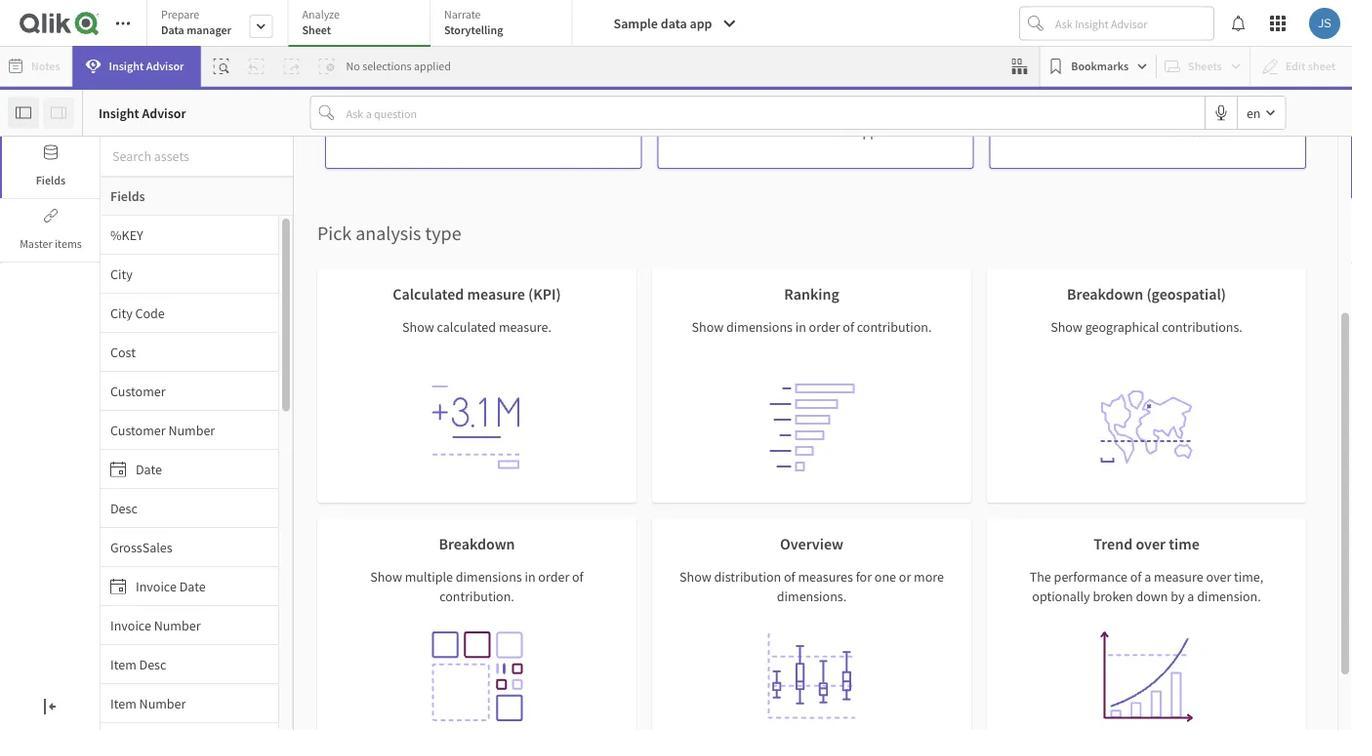 Task type: locate. For each thing, give the bounding box(es) containing it.
1 vertical spatial invoice
[[110, 616, 151, 634]]

1 vertical spatial breakdown
[[439, 534, 515, 554]]

breakdown down with
[[439, 534, 515, 554]]

advisor
[[146, 59, 184, 74], [142, 104, 186, 122], [684, 511, 724, 527], [407, 536, 448, 553]]

insight advisor down data
[[109, 59, 184, 74]]

0 vertical spatial customer
[[110, 382, 166, 400]]

tab list
[[146, 0, 573, 49]]

in for find new insights in the data using
[[680, 483, 691, 500]]

0 vertical spatial .
[[737, 509, 740, 527]]

1 horizontal spatial in
[[680, 483, 691, 500]]

you inside . save any insights you discover to this sheet.
[[374, 565, 395, 582]]

a up down
[[1144, 568, 1151, 586]]

sheet. inside to start creating visualizations and build your new sheet.
[[938, 538, 973, 556]]

sheet. down and
[[938, 538, 973, 556]]

0 vertical spatial the
[[423, 443, 446, 463]]

over left 'time'
[[1136, 534, 1166, 554]]

show for overview
[[679, 568, 711, 586]]

1 horizontal spatial breakdown
[[1067, 284, 1143, 304]]

in for show multiple dimensions in order of contribution.
[[525, 568, 536, 586]]

.
[[737, 509, 740, 527], [461, 535, 464, 553]]

get
[[649, 219, 680, 248]]

1 vertical spatial a
[[1144, 568, 1151, 586]]

manager
[[187, 22, 231, 38]]

pick
[[317, 221, 352, 246]]

the
[[423, 443, 446, 463], [693, 483, 712, 500]]

insights down ask
[[615, 538, 659, 556]]

edit
[[903, 484, 925, 500]]

time
[[1169, 534, 1200, 554]]

analytics
[[937, 443, 997, 463]]

your up generate
[[368, 483, 394, 500]]

advisor down insight advisor dropdown button
[[142, 104, 186, 122]]

measures
[[798, 568, 853, 586]]

dimensions down save at bottom
[[456, 568, 522, 586]]

1 horizontal spatial order
[[809, 318, 840, 336]]

customer up "date" button
[[110, 421, 166, 439]]

sample data app
[[614, 15, 712, 32]]

to start creating visualizations and build your new sheet.
[[836, 483, 1020, 556]]

invoice for invoice date
[[136, 577, 177, 595]]

time,
[[1234, 568, 1263, 586]]

over inside 'the performance of a measure over time, optionally broken down by a dimension.'
[[1206, 568, 1231, 586]]

0 horizontal spatial sheet.
[[487, 565, 522, 582]]

1 vertical spatial item
[[110, 695, 136, 712]]

desc down invoice number
[[139, 656, 166, 673]]

show for breakdown
[[370, 568, 402, 586]]

calculated measure (kpi)
[[393, 284, 561, 304]]

you
[[459, 509, 480, 527], [374, 565, 395, 582]]

1 horizontal spatial a
[[1144, 568, 1151, 586]]

sheet. down can
[[659, 565, 693, 582]]

over
[[1136, 534, 1166, 554], [1206, 568, 1231, 586]]

your up the one
[[883, 538, 909, 556]]

show inside show distribution of measures for one or more dimensions.
[[679, 568, 711, 586]]

menu containing %key
[[101, 216, 293, 730]]

1 horizontal spatial desc
[[139, 656, 166, 673]]

2 vertical spatial a
[[1187, 588, 1194, 605]]

0 horizontal spatial order
[[538, 568, 569, 586]]

the
[[1030, 568, 1051, 586]]

insights down generate
[[327, 565, 371, 582]]

0 vertical spatial item
[[110, 656, 136, 673]]

sample data app button
[[602, 8, 749, 39]]

insights inside . save any insights you discover to this sheet.
[[327, 565, 371, 582]]

number for invoice number
[[154, 616, 201, 634]]

edit image
[[879, 483, 903, 501]]

item up item number in the left bottom of the page
[[110, 656, 136, 673]]

geographical
[[1085, 318, 1159, 336]]

date button
[[101, 460, 278, 478]]

0 horizontal spatial in
[[525, 568, 536, 586]]

insights inside explore your data directly or let qlik generate insights for you with
[[393, 509, 437, 527]]

1 vertical spatial or
[[899, 568, 911, 586]]

sheet.
[[938, 538, 973, 556], [487, 565, 522, 582], [659, 565, 693, 582]]

1 horizontal spatial or
[[899, 568, 911, 586]]

1 vertical spatial your
[[883, 538, 909, 556]]

0 vertical spatial this
[[856, 219, 893, 248]]

1 horizontal spatial over
[[1206, 568, 1231, 586]]

bookmarks button
[[1044, 51, 1152, 82]]

0 horizontal spatial breakdown
[[439, 534, 515, 554]]

data left app
[[661, 15, 687, 32]]

dimensions down ranking
[[726, 318, 793, 336]]

0 horizontal spatial desc
[[110, 499, 137, 517]]

number
[[168, 421, 215, 439], [154, 616, 201, 634], [139, 695, 186, 712]]

to inside . any found insights can be saved to this sheet.
[[738, 538, 750, 556]]

0 vertical spatial a
[[656, 443, 664, 463]]

a right by
[[1187, 588, 1194, 605]]

desc
[[110, 499, 137, 517], [139, 656, 166, 673]]

discover
[[398, 565, 446, 582]]

0 vertical spatial in
[[795, 318, 806, 336]]

1 vertical spatial city
[[110, 304, 132, 322]]

for down 'directly'
[[440, 509, 456, 527]]

for left the one
[[856, 568, 872, 586]]

invoice date
[[136, 577, 206, 595]]

over up 'dimension.'
[[1206, 568, 1231, 586]]

data left 'directly'
[[397, 483, 422, 500]]

can
[[662, 538, 682, 556]]

0 horizontal spatial you
[[374, 565, 395, 582]]

. left save at bottom
[[461, 535, 464, 553]]

advisor up the discover
[[407, 536, 448, 553]]

invoice up invoice number
[[136, 577, 177, 595]]

breakdown (geospatial)
[[1067, 284, 1226, 304]]

. inside . save any insights you discover to this sheet.
[[461, 535, 464, 553]]

fields up master items
[[36, 173, 66, 188]]

1 vertical spatial over
[[1206, 568, 1231, 586]]

this inside . save any insights you discover to this sheet.
[[463, 565, 484, 582]]

in
[[795, 318, 806, 336], [680, 483, 691, 500], [525, 568, 536, 586]]

invoice
[[136, 577, 177, 595], [110, 616, 151, 634]]

breakdown for breakdown
[[439, 534, 515, 554]]

1 vertical spatial measure
[[1154, 568, 1203, 586]]

fields up %key
[[110, 187, 145, 205]]

2 horizontal spatial in
[[795, 318, 806, 336]]

new down visualizations
[[911, 538, 936, 556]]

customer number
[[110, 421, 215, 439]]

date up invoice number button
[[179, 577, 206, 595]]

0 horizontal spatial over
[[1136, 534, 1166, 554]]

you left with
[[459, 509, 480, 527]]

show left multiple
[[370, 568, 402, 586]]

0 vertical spatial you
[[459, 509, 480, 527]]

0 vertical spatial number
[[168, 421, 215, 439]]

explore inside explore your data directly or let qlik generate insights for you with
[[323, 483, 365, 500]]

of inside show distribution of measures for one or more dimensions.
[[784, 568, 795, 586]]

prepare
[[161, 7, 199, 22]]

explore up generate
[[323, 483, 365, 500]]

1 vertical spatial for
[[856, 568, 872, 586]]

in inside show multiple dimensions in order of contribution.
[[525, 568, 536, 586]]

1 horizontal spatial contribution.
[[857, 318, 932, 336]]

1 vertical spatial you
[[374, 565, 395, 582]]

2 vertical spatial number
[[139, 695, 186, 712]]

0 horizontal spatial date
[[136, 460, 162, 478]]

city left code
[[110, 304, 132, 322]]

1 vertical spatial new
[[606, 483, 630, 500]]

calculated
[[393, 284, 464, 304]]

0 vertical spatial insight advisor
[[109, 59, 184, 74]]

menu inside choose an option below to get started adding to this sheet... application
[[101, 216, 293, 730]]

data
[[661, 15, 687, 32], [449, 443, 479, 463], [397, 483, 422, 500], [715, 483, 741, 500]]

. left 'any'
[[737, 509, 740, 527]]

1 horizontal spatial your
[[883, 538, 909, 556]]

show left geographical
[[1051, 318, 1083, 336]]

breakdown for breakdown (geospatial)
[[1067, 284, 1143, 304]]

1 horizontal spatial for
[[856, 568, 872, 586]]

2 city from the top
[[110, 304, 132, 322]]

0 vertical spatial city
[[110, 265, 132, 283]]

explore
[[370, 443, 420, 463], [323, 483, 365, 500]]

0 horizontal spatial measure
[[467, 284, 525, 304]]

breakdown up geographical
[[1067, 284, 1143, 304]]

advisor down data
[[146, 59, 184, 74]]

measure up show calculated measure.
[[467, 284, 525, 304]]

a right have
[[656, 443, 664, 463]]

choose
[[384, 219, 457, 248]]

sheet. for data
[[487, 565, 522, 582]]

2 horizontal spatial this
[[856, 219, 893, 248]]

or right the one
[[899, 568, 911, 586]]

below
[[560, 219, 620, 248]]

1 vertical spatial contribution.
[[439, 588, 514, 605]]

pick analysis type
[[317, 221, 461, 246]]

city button
[[101, 265, 278, 283]]

explore up explore your data directly or let qlik generate insights for you with
[[370, 443, 420, 463]]

smart search image
[[213, 59, 229, 74]]

show down calculated
[[402, 318, 434, 336]]

1 vertical spatial explore
[[323, 483, 365, 500]]

. inside . any found insights can be saved to this sheet.
[[737, 509, 740, 527]]

2 item from the top
[[110, 695, 136, 712]]

2 master items button from the left
[[2, 200, 100, 262]]

0 vertical spatial invoice
[[136, 577, 177, 595]]

. for data
[[461, 535, 464, 553]]

the up 'directly'
[[423, 443, 446, 463]]

0 horizontal spatial .
[[461, 535, 464, 553]]

1 horizontal spatial measure
[[1154, 568, 1203, 586]]

city for city code
[[110, 304, 132, 322]]

0 vertical spatial for
[[440, 509, 456, 527]]

this
[[856, 219, 893, 248], [753, 538, 774, 556], [463, 565, 484, 582]]

to left get
[[624, 219, 645, 248]]

show for breakdown (geospatial)
[[1051, 318, 1083, 336]]

visualizations
[[885, 512, 963, 530]]

2 vertical spatial new
[[911, 538, 936, 556]]

this down 'any'
[[753, 538, 774, 556]]

date down 'customer number'
[[136, 460, 162, 478]]

1 vertical spatial in
[[680, 483, 691, 500]]

item down item desc
[[110, 695, 136, 712]]

app
[[690, 15, 712, 32]]

1 horizontal spatial the
[[693, 483, 712, 500]]

1 vertical spatial customer
[[110, 421, 166, 439]]

1 city from the top
[[110, 265, 132, 283]]

1 customer from the top
[[110, 382, 166, 400]]

0 vertical spatial breakdown
[[1067, 284, 1143, 304]]

0 vertical spatial over
[[1136, 534, 1166, 554]]

1 item from the top
[[110, 656, 136, 673]]

insights down 'directly'
[[393, 509, 437, 527]]

sheet
[[927, 484, 957, 500]]

Ask Insight Advisor text field
[[1051, 8, 1213, 39]]

customer
[[110, 382, 166, 400], [110, 421, 166, 439]]

or left "let"
[[471, 483, 483, 500]]

city down %key
[[110, 265, 132, 283]]

item
[[110, 656, 136, 673], [110, 695, 136, 712]]

number up "date" button
[[168, 421, 215, 439]]

0 horizontal spatial contribution.
[[439, 588, 514, 605]]

sheet. down any at left bottom
[[487, 565, 522, 582]]

0 horizontal spatial a
[[656, 443, 664, 463]]

number down invoice date
[[154, 616, 201, 634]]

have
[[619, 443, 653, 463]]

0 vertical spatial order
[[809, 318, 840, 336]]

1 vertical spatial number
[[154, 616, 201, 634]]

Ask a question text field
[[342, 97, 1205, 128]]

2 vertical spatial this
[[463, 565, 484, 582]]

menu
[[101, 216, 293, 730]]

data inside sample data app button
[[661, 15, 687, 32]]

insight advisor up the discover
[[367, 536, 448, 553]]

number up latitude menu item
[[139, 695, 186, 712]]

number for customer number
[[168, 421, 215, 439]]

use
[[843, 483, 867, 500]]

broken
[[1093, 588, 1133, 605]]

0 horizontal spatial fields
[[36, 173, 66, 188]]

1 horizontal spatial .
[[737, 509, 740, 527]]

0 horizontal spatial the
[[423, 443, 446, 463]]

insights inside . any found insights can be saved to this sheet.
[[615, 538, 659, 556]]

of
[[843, 318, 854, 336], [572, 568, 583, 586], [784, 568, 795, 586], [1130, 568, 1142, 586]]

you left the discover
[[374, 565, 395, 582]]

insight advisor
[[109, 59, 184, 74], [99, 104, 186, 122], [367, 536, 448, 553]]

a
[[656, 443, 664, 463], [1144, 568, 1151, 586], [1187, 588, 1194, 605]]

customer down cost in the left of the page
[[110, 382, 166, 400]]

0 horizontal spatial explore
[[323, 483, 365, 500]]

2 vertical spatial in
[[525, 568, 536, 586]]

1 horizontal spatial sheet.
[[659, 565, 693, 582]]

2 horizontal spatial sheet.
[[938, 538, 973, 556]]

city
[[110, 265, 132, 283], [110, 304, 132, 322]]

1 vertical spatial .
[[461, 535, 464, 553]]

this inside . any found insights can be saved to this sheet.
[[753, 538, 774, 556]]

1 vertical spatial the
[[693, 483, 712, 500]]

question?
[[667, 443, 733, 463]]

ranking
[[784, 284, 839, 304]]

show down the started
[[692, 318, 724, 336]]

1 horizontal spatial you
[[459, 509, 480, 527]]

insight inside dropdown button
[[109, 59, 144, 74]]

1 horizontal spatial explore
[[370, 443, 420, 463]]

new for find
[[606, 483, 630, 500]]

0 horizontal spatial this
[[463, 565, 484, 582]]

the down question?
[[693, 483, 712, 500]]

0 horizontal spatial your
[[368, 483, 394, 500]]

2 horizontal spatial a
[[1187, 588, 1194, 605]]

. any found insights can be saved to this sheet.
[[578, 509, 774, 582]]

tab list containing prepare
[[146, 0, 573, 49]]

new right create
[[905, 443, 934, 463]]

this left sheet...
[[856, 219, 893, 248]]

0 vertical spatial new
[[905, 443, 934, 463]]

show inside show multiple dimensions in order of contribution.
[[370, 568, 402, 586]]

be
[[685, 538, 699, 556]]

to left start
[[972, 483, 984, 500]]

1 horizontal spatial this
[[753, 538, 774, 556]]

dimensions inside show multiple dimensions in order of contribution.
[[456, 568, 522, 586]]

show down be
[[679, 568, 711, 586]]

1 vertical spatial this
[[753, 538, 774, 556]]

desc button
[[101, 499, 278, 517]]

invoice up item desc
[[110, 616, 151, 634]]

1 horizontal spatial date
[[179, 577, 206, 595]]

to right the discover
[[448, 565, 460, 582]]

measure up by
[[1154, 568, 1203, 586]]

1 vertical spatial order
[[538, 568, 569, 586]]

0 horizontal spatial dimensions
[[456, 568, 522, 586]]

2 customer from the top
[[110, 421, 166, 439]]

cost
[[110, 343, 136, 361]]

your
[[368, 483, 394, 500], [883, 538, 909, 556]]

multiple
[[405, 568, 453, 586]]

desc up the grosssales
[[110, 499, 137, 517]]

0 vertical spatial or
[[471, 483, 483, 500]]

you inside explore your data directly or let qlik generate insights for you with
[[459, 509, 480, 527]]

dimensions
[[726, 318, 793, 336], [456, 568, 522, 586]]

1 vertical spatial insight advisor
[[99, 104, 186, 122]]

to right saved
[[738, 538, 750, 556]]

insight advisor down insight advisor dropdown button
[[99, 104, 186, 122]]

sheet. inside . save any insights you discover to this sheet.
[[487, 565, 522, 582]]

new right find
[[606, 483, 630, 500]]

fields button
[[0, 137, 100, 198], [2, 137, 100, 198], [101, 177, 293, 216]]

your inside explore your data directly or let qlik generate insights for you with
[[368, 483, 394, 500]]

0 vertical spatial your
[[368, 483, 394, 500]]

have a question?
[[619, 443, 733, 463]]

john smith image
[[1309, 8, 1340, 39]]

0 horizontal spatial for
[[440, 509, 456, 527]]

0 horizontal spatial or
[[471, 483, 483, 500]]

this down save at bottom
[[463, 565, 484, 582]]

Search assets text field
[[101, 139, 293, 174]]

1 vertical spatial date
[[179, 577, 206, 595]]

1 horizontal spatial dimensions
[[726, 318, 793, 336]]

1 vertical spatial dimensions
[[456, 568, 522, 586]]

0 vertical spatial explore
[[370, 443, 420, 463]]



Task type: describe. For each thing, give the bounding box(es) containing it.
master items
[[20, 236, 82, 251]]

for inside explore your data directly or let qlik generate insights for you with
[[440, 509, 456, 527]]

overview
[[780, 534, 844, 554]]

insights up ask insight advisor
[[633, 483, 677, 500]]

selections
[[362, 59, 412, 74]]

items
[[55, 236, 82, 251]]

%key
[[110, 226, 143, 244]]

show for calculated measure (kpi)
[[402, 318, 434, 336]]

prepare data manager
[[161, 7, 231, 38]]

customer for customer
[[110, 382, 166, 400]]

1 horizontal spatial fields
[[110, 187, 145, 205]]

performance
[[1054, 568, 1127, 586]]

let
[[486, 483, 500, 500]]

new for create
[[905, 443, 934, 463]]

trend over time
[[1094, 534, 1200, 554]]

customer button
[[101, 382, 278, 400]]

show for ranking
[[692, 318, 724, 336]]

option
[[491, 219, 555, 248]]

down
[[1136, 588, 1168, 605]]

advisor up be
[[684, 511, 724, 527]]

(geospatial)
[[1146, 284, 1226, 304]]

invoice number
[[110, 616, 201, 634]]

. for question?
[[737, 509, 740, 527]]

en
[[1247, 104, 1261, 122]]

or inside show distribution of measures for one or more dimensions.
[[899, 568, 911, 586]]

order inside show multiple dimensions in order of contribution.
[[538, 568, 569, 586]]

any
[[743, 509, 764, 527]]

measure inside 'the performance of a measure over time, optionally broken down by a dimension.'
[[1154, 568, 1203, 586]]

1 master items button from the left
[[0, 200, 100, 262]]

to inside to start creating visualizations and build your new sheet.
[[972, 483, 984, 500]]

0 vertical spatial dimensions
[[726, 318, 793, 336]]

explore the data
[[370, 443, 479, 463]]

invoice number button
[[101, 616, 278, 634]]

invoice for invoice number
[[110, 616, 151, 634]]

edit sheet
[[903, 484, 957, 500]]

bookmarks
[[1071, 59, 1129, 74]]

en button
[[1238, 97, 1285, 129]]

show geographical contributions.
[[1051, 318, 1242, 336]]

of inside 'the performance of a measure over time, optionally broken down by a dimension.'
[[1130, 568, 1142, 586]]

data inside explore your data directly or let qlik generate insights for you with
[[397, 483, 422, 500]]

one
[[875, 568, 896, 586]]

saved
[[702, 538, 735, 556]]

choose an option below to get started adding to this sheet...
[[384, 219, 968, 248]]

dimensions.
[[777, 588, 847, 605]]

item for item number
[[110, 695, 136, 712]]

. save any insights you discover to this sheet.
[[327, 535, 522, 582]]

2 vertical spatial insight advisor
[[367, 536, 448, 553]]

latitude menu item
[[101, 723, 278, 730]]

choose an option below to get started adding to this sheet... application
[[0, 0, 1352, 730]]

sheet
[[302, 22, 331, 38]]

found
[[578, 538, 612, 556]]

customer number button
[[101, 421, 278, 439]]

or inside explore your data directly or let qlik generate insights for you with
[[471, 483, 483, 500]]

(kpi)
[[528, 284, 561, 304]]

city code
[[110, 304, 165, 322]]

selections tool image
[[1012, 59, 1027, 74]]

type
[[425, 221, 461, 246]]

contribution. inside show multiple dimensions in order of contribution.
[[439, 588, 514, 605]]

calculated
[[437, 318, 496, 336]]

create
[[859, 443, 902, 463]]

start
[[987, 483, 1013, 500]]

contributions.
[[1162, 318, 1242, 336]]

item for item desc
[[110, 656, 136, 673]]

applied
[[414, 59, 451, 74]]

explore for explore the data
[[370, 443, 420, 463]]

show distribution of measures for one or more dimensions.
[[679, 568, 944, 605]]

customer for customer number
[[110, 421, 166, 439]]

ask insight advisor
[[624, 511, 724, 527]]

0 vertical spatial measure
[[467, 284, 525, 304]]

any
[[497, 535, 518, 553]]

analysis
[[356, 221, 421, 246]]

find new insights in the data using
[[578, 483, 774, 500]]

0 vertical spatial date
[[136, 460, 162, 478]]

to inside . save any insights you discover to this sheet.
[[448, 565, 460, 582]]

analyze
[[302, 7, 340, 22]]

0 vertical spatial contribution.
[[857, 318, 932, 336]]

dimension.
[[1197, 588, 1261, 605]]

sheet. for analytics
[[938, 538, 973, 556]]

invoice date button
[[101, 577, 278, 595]]

to right adding
[[831, 219, 852, 248]]

%key button
[[101, 226, 278, 244]]

generate
[[340, 509, 390, 527]]

city for city
[[110, 265, 132, 283]]

advisor inside dropdown button
[[146, 59, 184, 74]]

measure.
[[499, 318, 551, 336]]

narrate
[[444, 7, 481, 22]]

directly
[[425, 483, 468, 500]]

item number button
[[101, 695, 278, 712]]

hide assets image
[[16, 105, 31, 121]]

distribution
[[714, 568, 781, 586]]

creating
[[836, 512, 883, 530]]

item number
[[110, 695, 186, 712]]

new inside to start creating visualizations and build your new sheet.
[[911, 538, 936, 556]]

show calculated measure.
[[402, 318, 551, 336]]

qlik
[[503, 483, 526, 500]]

trend
[[1094, 534, 1133, 554]]

analyze sheet
[[302, 7, 340, 38]]

build
[[990, 512, 1020, 530]]

sample
[[614, 15, 658, 32]]

using
[[743, 483, 774, 500]]

search image
[[601, 510, 624, 527]]

insight advisor inside dropdown button
[[109, 59, 184, 74]]

optionally
[[1032, 588, 1090, 605]]

0 vertical spatial desc
[[110, 499, 137, 517]]

data left using
[[715, 483, 741, 500]]

data up 'directly'
[[449, 443, 479, 463]]

storytelling
[[444, 22, 503, 38]]

tab list inside choose an option below to get started adding to this sheet... application
[[146, 0, 573, 49]]

grosssales
[[110, 538, 172, 556]]

number for item number
[[139, 695, 186, 712]]

create new analytics
[[859, 443, 997, 463]]

city code button
[[101, 304, 278, 322]]

sheet. inside . any found insights can be saved to this sheet.
[[659, 565, 693, 582]]

ask
[[624, 511, 643, 527]]

for inside show distribution of measures for one or more dimensions.
[[856, 568, 872, 586]]

of inside show multiple dimensions in order of contribution.
[[572, 568, 583, 586]]

and
[[966, 512, 987, 530]]

find
[[578, 483, 603, 500]]

code
[[135, 304, 165, 322]]

data
[[161, 22, 184, 38]]

adding
[[758, 219, 827, 248]]

1 vertical spatial desc
[[139, 656, 166, 673]]

your inside to start creating visualizations and build your new sheet.
[[883, 538, 909, 556]]

master
[[20, 236, 52, 251]]

the performance of a measure over time, optionally broken down by a dimension.
[[1030, 568, 1263, 605]]

explore for explore your data directly or let qlik generate insights for you with
[[323, 483, 365, 500]]

started
[[685, 219, 754, 248]]



Task type: vqa. For each thing, say whether or not it's contained in the screenshot.
Product Sub Group Button
no



